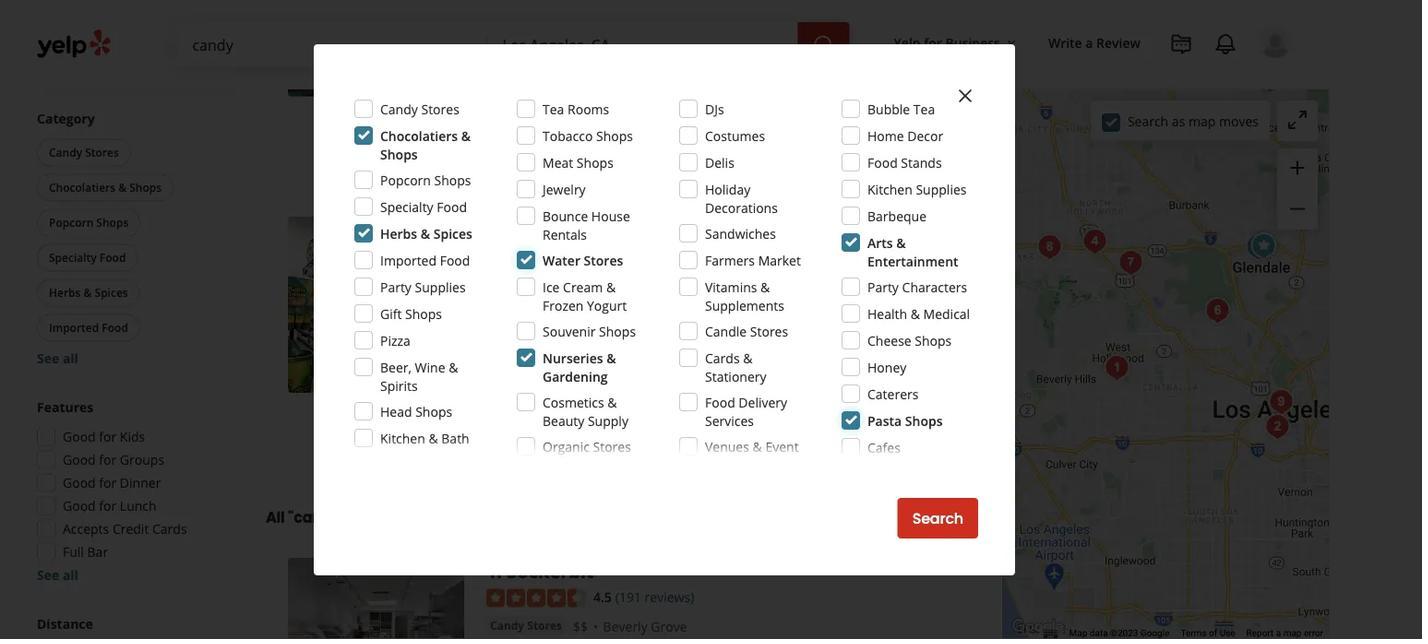 Task type: vqa. For each thing, say whether or not it's contained in the screenshot.
disposal to the right
no



Task type: describe. For each thing, give the bounding box(es) containing it.
0 horizontal spatial owned
[[556, 331, 597, 348]]

seating
[[117, 14, 162, 31]]

previous image for slideshow element corresponding to "flavor factory candy prides it self in giving candy the perfect extra blend of flavor. whether that means mixing candy with spices, chili and chamoy or what we like to call "our…"
[[295, 0, 317, 19]]

see for category
[[37, 350, 59, 367]]

home
[[867, 127, 904, 144]]

good for good for lunch
[[63, 497, 96, 515]]

all
[[266, 507, 285, 528]]

gift shops
[[380, 305, 442, 323]]

chocolatiers inside search dialog
[[380, 127, 458, 144]]

notifications image
[[1214, 33, 1237, 55]]

imported food inside 'imported food' button
[[49, 320, 128, 335]]

as
[[1172, 112, 1185, 130]]

sockerbit image
[[1098, 350, 1135, 387]]

website for "flavor factory candy prides it self in giving candy the perfect extra blend of flavor. whether that means mixing candy with spices, chili and chamoy or what we like to call "our…"
[[867, 141, 926, 162]]

california
[[515, 507, 589, 528]]

(traditional)
[[867, 484, 940, 502]]

operated for self
[[702, 34, 757, 51]]

for for kids
[[99, 428, 117, 446]]

services
[[705, 412, 754, 430]]

factory
[[551, 62, 595, 80]]

kids
[[120, 428, 145, 446]]

& inside cards & stationery
[[743, 349, 753, 367]]

1 vertical spatial candy
[[772, 81, 807, 98]]

locally owned & operated
[[601, 34, 757, 51]]

it inside "flavor factory candy prides it self in giving candy the perfect extra blend of flavor. whether that means mixing candy with spices, chili and chamoy or what we like to call "our…"
[[681, 62, 689, 80]]

map for moves
[[1189, 112, 1216, 130]]

kitchen for kitchen & bath
[[380, 430, 425, 447]]

favorite
[[573, 396, 619, 414]]

good for good for groups
[[63, 451, 96, 469]]

& inside vitamins & supplements
[[760, 278, 770, 296]]

4.5 for (239 reviews)
[[593, 247, 612, 265]]

cocoa & candy image
[[1076, 223, 1113, 260]]

minority-
[[709, 331, 764, 348]]

water stores
[[543, 251, 623, 269]]

bounce house rentals
[[543, 207, 630, 243]]

gift
[[380, 305, 402, 323]]

fugetsu do image
[[1263, 384, 1300, 421]]

open until 6:00 pm
[[486, 305, 603, 322]]

16 checkmark v2 image
[[563, 440, 578, 455]]

cards & stationery
[[705, 349, 766, 385]]

for for dinner
[[99, 474, 117, 492]]

toothsome chocolate emporium and savory feast kitchen image
[[1112, 245, 1149, 281]]

search button
[[898, 498, 978, 539]]

food delivery services
[[705, 394, 787, 430]]

my
[[551, 396, 569, 414]]

candy inside "flavor factory candy prides it self in giving candy the perfect extra blend of flavor. whether that means mixing candy with spices, chili and chamoy or what we like to call "our…"
[[599, 62, 636, 80]]

giving
[[731, 62, 766, 80]]

group containing category
[[33, 109, 229, 368]]

4.5 for (191 reviews)
[[593, 589, 612, 606]]

(191 reviews) link
[[615, 587, 694, 607]]

see all button for features
[[37, 567, 78, 584]]

flavor factory candy image
[[1245, 228, 1282, 265]]

souvenir shops
[[543, 323, 636, 340]]

accepts credit cards
[[63, 520, 187, 538]]

& inside cosmetics & beauty supply
[[608, 394, 617, 411]]

0 vertical spatial candy
[[769, 62, 805, 80]]

slideshow element for "flavor factory candy prides it self in giving candy the perfect extra blend of flavor. whether that means mixing candy with spices, chili and chamoy or what we like to call "our…"
[[288, 0, 464, 96]]

for for lunch
[[99, 497, 117, 515]]

supplies for kitchen supplies
[[916, 180, 967, 198]]

herbs & spices inside search dialog
[[380, 225, 472, 242]]

view website for "flavor factory candy prides it self in giving candy the perfect extra blend of flavor. whether that means mixing candy with spices, chili and chamoy or what we like to call "our…"
[[829, 141, 926, 162]]

slideshow element for "fun place to visit. you walk in and your just overwhelmed. luckily i didn't go in hungry lol. they have banana lady taffy and salt water taffy.... my favorite but i passed it by. we…"
[[288, 217, 464, 393]]

1 vertical spatial flavor factory candy image
[[1245, 228, 1282, 265]]

american (traditional)
[[867, 466, 940, 502]]

(191 reviews)
[[615, 589, 694, 606]]

cards inside group
[[152, 520, 187, 538]]

4.5 link for (239
[[593, 246, 612, 265]]

data
[[1090, 628, 1108, 639]]

"fun
[[507, 359, 534, 377]]

specialty food button
[[37, 244, 138, 272]]

stores left chamoy
[[421, 100, 459, 118]]

meat shops
[[543, 154, 614, 171]]

bar
[[87, 544, 108, 561]]

dogs
[[63, 37, 93, 54]]

market
[[758, 251, 801, 269]]

4.5 star rating image for (191 reviews)
[[486, 589, 586, 608]]

gardening
[[543, 368, 608, 385]]

vitamins
[[705, 278, 757, 296]]

search image
[[813, 34, 835, 56]]

good for lunch
[[63, 497, 156, 515]]

chocolatiers & shops inside button
[[49, 180, 162, 195]]

allowed
[[97, 37, 144, 54]]

popcorn shops inside button
[[49, 215, 128, 230]]

vitamins & supplements
[[705, 278, 784, 314]]

farmers
[[705, 251, 755, 269]]

party for party supplies
[[380, 278, 412, 296]]

extra
[[878, 62, 909, 80]]

beverly grove
[[603, 618, 687, 635]]

sockerbit
[[507, 558, 594, 583]]

chocolatiers & shops inside search dialog
[[380, 127, 471, 163]]

1 vertical spatial takeout
[[582, 143, 625, 159]]

& inside beer, wine & spirits
[[449, 359, 458, 376]]

angeles,
[[448, 507, 512, 528]]

outdoor seating
[[63, 14, 162, 31]]

holiday decorations
[[705, 180, 778, 216]]

website for "fun place to visit. you walk in and your just overwhelmed. luckily i didn't go in hungry lol. they have banana lady taffy and salt water taffy.... my favorite but i passed it by. we…"
[[867, 438, 926, 459]]

see all button for category
[[37, 350, 78, 367]]

0 vertical spatial takeout
[[104, 60, 152, 78]]

candy inside group
[[49, 145, 82, 160]]

report a map error link
[[1246, 628, 1323, 639]]

search for search as map moves
[[1128, 112, 1169, 130]]

write a review
[[1048, 34, 1141, 51]]

good for dinner
[[63, 474, 161, 492]]

until for until 6:00 pm
[[524, 305, 551, 322]]

expand map image
[[1286, 109, 1309, 131]]

& inside the arts & entertainment
[[896, 234, 906, 251]]

map for error
[[1283, 628, 1302, 639]]

reviews) for (239 reviews)
[[645, 247, 694, 265]]

outdoor
[[63, 14, 114, 31]]

läderach chocolatiers suisse image
[[1240, 229, 1277, 266]]

farmers market
[[705, 251, 801, 269]]

pasta shops
[[867, 412, 943, 430]]

candy warehouse
[[486, 217, 652, 242]]

search for search
[[912, 508, 963, 529]]

imported food inside search dialog
[[380, 251, 470, 269]]

arts
[[867, 234, 893, 251]]

view website for "fun place to visit. you walk in and your just overwhelmed. luckily i didn't go in hungry lol. they have banana lady taffy and salt water taffy.... my favorite but i passed it by. we…"
[[829, 438, 926, 459]]

16 minority owned v2 image
[[691, 332, 706, 347]]

means
[[684, 81, 725, 98]]

stores left $$
[[527, 618, 562, 633]]

0 horizontal spatial i
[[646, 396, 650, 414]]

1 horizontal spatial i
[[906, 359, 909, 377]]

your
[[716, 359, 744, 377]]

user actions element
[[879, 23, 1318, 137]]

cards inside cards & stationery
[[705, 349, 740, 367]]

imported inside 'imported food' button
[[49, 320, 99, 335]]

the
[[809, 62, 828, 80]]

1 vertical spatial and
[[690, 359, 713, 377]]

delivery inside food delivery services
[[739, 394, 787, 411]]

self
[[692, 62, 713, 80]]

nurseries & gardening
[[543, 349, 616, 385]]

until for until 9:00 pm
[[524, 8, 551, 25]]

0 vertical spatial candy stores button
[[37, 139, 131, 167]]

imported food button
[[37, 314, 140, 342]]

next image for 1st slideshow element from the bottom
[[435, 635, 457, 640]]

sockerbit link
[[507, 558, 594, 583]]

in inside "flavor factory candy prides it self in giving candy the perfect extra blend of flavor. whether that means mixing candy with spices, chili and chamoy or what we like to call "our…"
[[716, 62, 728, 80]]

terms of use link
[[1181, 628, 1235, 639]]

minority-owned & operated
[[709, 331, 876, 348]]

party for party characters
[[867, 278, 899, 296]]

meat
[[543, 154, 573, 171]]

keyboard shortcuts image
[[1043, 630, 1058, 639]]

bubble tea
[[867, 100, 935, 118]]

head shops
[[380, 403, 452, 420]]

& inside nurseries & gardening
[[607, 349, 616, 367]]

previous image for 1st slideshow element from the bottom
[[295, 635, 317, 640]]

error
[[1304, 628, 1323, 639]]

groups
[[120, 451, 164, 469]]

nurseries
[[543, 349, 603, 367]]

and for spices,
[[911, 81, 934, 98]]

organic
[[543, 438, 590, 455]]

pm for open until 6:00 pm
[[584, 305, 603, 322]]

cream
[[563, 278, 603, 296]]

3 slideshow element from the top
[[288, 558, 464, 640]]

popcorn inside button
[[49, 215, 93, 230]]

candy inside search dialog
[[380, 100, 418, 118]]

passed
[[653, 396, 695, 414]]

jack's candy image
[[1259, 409, 1296, 446]]

and for lady
[[823, 378, 846, 395]]

curbside pickup for "our…"
[[658, 143, 744, 159]]

with
[[811, 81, 837, 98]]

next image for slideshow element related to "fun place to visit. you walk in and your just overwhelmed. luckily i didn't go in hungry lol. they have banana lady taffy and salt water taffy.... my favorite but i passed it by. we…"
[[435, 294, 457, 316]]

herbs inside search dialog
[[380, 225, 417, 242]]

head
[[380, 403, 412, 420]]

dogs allowed
[[63, 37, 144, 54]]

delivery for salt
[[505, 440, 548, 455]]

in right go
[[563, 378, 574, 395]]

yogurt
[[587, 297, 627, 314]]

stores down warehouse
[[584, 251, 623, 269]]

moves
[[1219, 112, 1259, 130]]

go
[[544, 378, 559, 395]]

more
[[768, 396, 803, 414]]

popcorn shops inside search dialog
[[380, 171, 471, 189]]

of inside "flavor factory candy prides it self in giving candy the perfect extra blend of flavor. whether that means mixing candy with spices, chili and chamoy or what we like to call "our…"
[[544, 81, 556, 98]]

pickup for passed
[[709, 440, 744, 455]]

just
[[747, 359, 769, 377]]

walk
[[645, 359, 672, 377]]

$$
[[573, 618, 588, 635]]

group containing features
[[31, 398, 229, 585]]

"flavor
[[507, 62, 548, 80]]

spaces
[[705, 456, 747, 474]]

kitchen & bath
[[380, 430, 469, 447]]

dinner
[[120, 474, 161, 492]]

zoom out image
[[1286, 198, 1309, 220]]



Task type: locate. For each thing, give the bounding box(es) containing it.
delivery for chamoy
[[505, 143, 548, 159]]

for up good for groups in the left of the page
[[99, 428, 117, 446]]

1 open from the top
[[486, 8, 521, 25]]

4 good from the top
[[63, 497, 96, 515]]

0 vertical spatial search
[[1128, 112, 1169, 130]]

1 vertical spatial pm
[[584, 305, 603, 322]]

2 view from the top
[[829, 438, 864, 459]]

0 vertical spatial see
[[37, 350, 59, 367]]

good down features on the left bottom of the page
[[63, 428, 96, 446]]

2 see all from the top
[[37, 567, 78, 584]]

group
[[33, 109, 229, 368], [1277, 149, 1318, 230], [31, 398, 229, 585]]

all down 'imported food' button at the left
[[63, 350, 78, 367]]

0 vertical spatial specialty food
[[380, 198, 467, 215]]

stores up chocolatiers & shops button
[[85, 145, 119, 160]]

& inside ice cream & frozen yogurt
[[606, 278, 616, 296]]

2 next image from the top
[[435, 635, 457, 640]]

0 horizontal spatial imported
[[49, 320, 99, 335]]

candy warehouse image
[[288, 217, 464, 393]]

pickup up 'holiday'
[[709, 143, 744, 159]]

honey
[[867, 359, 906, 376]]

and right chili
[[911, 81, 934, 98]]

2 4.5 link from the top
[[593, 587, 612, 607]]

search left as
[[1128, 112, 1169, 130]]

0 horizontal spatial popcorn shops
[[49, 215, 128, 230]]

specialty food down the popcorn shops button
[[49, 250, 126, 265]]

and up have
[[690, 359, 713, 377]]

2 4.5 star rating image from the top
[[486, 589, 586, 608]]

candy stores button down "category"
[[37, 139, 131, 167]]

spirits
[[380, 377, 418, 395]]

view website down pasta
[[829, 438, 926, 459]]

specialty inside search dialog
[[380, 198, 433, 215]]

0 vertical spatial view website
[[829, 141, 926, 162]]

candy stores button for second candy stores link from the top of the page
[[486, 617, 566, 635]]

1 curbside from the top
[[658, 143, 706, 159]]

1 vertical spatial cards
[[152, 520, 187, 538]]

1 pickup from the top
[[709, 143, 744, 159]]

0 horizontal spatial to
[[572, 359, 585, 377]]

to left call
[[652, 99, 664, 117]]

1 vertical spatial map
[[1283, 628, 1302, 639]]

2 horizontal spatial and
[[911, 81, 934, 98]]

1 vertical spatial of
[[1209, 628, 1217, 639]]

1 vertical spatial 4.5 link
[[593, 587, 612, 607]]

stores down supply
[[593, 438, 631, 455]]

candy stores link up open until 6:00 pm
[[486, 276, 566, 294]]

1 horizontal spatial chocolatiers
[[380, 127, 458, 144]]

16 chevron down v2 image
[[1004, 36, 1019, 50]]

specialty inside button
[[49, 250, 97, 265]]

1 see from the top
[[37, 350, 59, 367]]

taffy....
[[507, 396, 547, 414]]

2 slideshow element from the top
[[288, 217, 464, 393]]

2 horizontal spatial owned
[[764, 331, 805, 348]]

place
[[537, 359, 569, 377]]

party
[[380, 278, 412, 296], [867, 278, 899, 296]]

good for groups
[[63, 451, 164, 469]]

0 vertical spatial popcorn
[[380, 171, 431, 189]]

1 horizontal spatial of
[[1209, 628, 1217, 639]]

0 vertical spatial specialty
[[380, 198, 433, 215]]

kitchen down the "head"
[[380, 430, 425, 447]]

1 view website link from the top
[[811, 131, 944, 172]]

health
[[867, 305, 907, 323]]

6:00
[[555, 305, 580, 322]]

1 horizontal spatial supplies
[[916, 180, 967, 198]]

zoom in image
[[1286, 157, 1309, 179]]

0 horizontal spatial flavor factory candy image
[[288, 0, 464, 96]]

0 vertical spatial website
[[867, 141, 926, 162]]

write a review link
[[1041, 26, 1148, 59]]

1 curbside pickup from the top
[[658, 143, 744, 159]]

see all down the full
[[37, 567, 78, 584]]

1 website from the top
[[867, 141, 926, 162]]

reviews)
[[645, 247, 694, 265], [645, 589, 694, 606]]

map
[[1069, 628, 1087, 639]]

2 candy stores link from the top
[[486, 617, 566, 635]]

cards up stationery
[[705, 349, 740, 367]]

1 horizontal spatial map
[[1283, 628, 1302, 639]]

herbs & spices inside button
[[49, 285, 128, 300]]

info icon image
[[763, 34, 778, 49], [763, 34, 778, 49], [881, 331, 896, 346], [881, 331, 896, 346]]

& inside button
[[118, 180, 127, 195]]

wine
[[415, 359, 445, 376]]

or
[[558, 99, 571, 117]]

1 4.5 from the top
[[593, 247, 612, 265]]

1 horizontal spatial popcorn
[[380, 171, 431, 189]]

see down 'imported food' button at the left
[[37, 350, 59, 367]]

0 horizontal spatial operated
[[613, 331, 668, 348]]

1 vertical spatial pickup
[[709, 440, 744, 455]]

chocolatiers
[[380, 127, 458, 144], [49, 180, 115, 195]]

1 vertical spatial it
[[699, 396, 707, 414]]

0 vertical spatial 4.5 link
[[593, 246, 612, 265]]

see
[[37, 350, 59, 367], [37, 567, 59, 584]]

1 see all from the top
[[37, 350, 78, 367]]

1 horizontal spatial popcorn shops
[[380, 171, 471, 189]]

takeout
[[104, 60, 152, 78], [582, 143, 625, 159], [582, 440, 625, 455]]

and left salt
[[823, 378, 846, 395]]

food inside food delivery services
[[705, 394, 735, 411]]

1 vertical spatial specialty food
[[49, 250, 126, 265]]

4.5 link left '(191'
[[593, 587, 612, 607]]

yelp for business
[[894, 34, 1000, 51]]

it inside "fun place to visit. you walk in and your just overwhelmed. luckily i didn't go in hungry lol. they have banana lady taffy and salt water taffy.... my favorite but i passed it by. we…"
[[699, 396, 707, 414]]

it left by.
[[699, 396, 707, 414]]

good up good for lunch at the left of the page
[[63, 474, 96, 492]]

owned for prides
[[645, 34, 686, 51]]

sandwiches
[[705, 225, 776, 242]]

view left home
[[829, 141, 864, 162]]

4.5 link for (191
[[593, 587, 612, 607]]

2 view website link from the top
[[811, 428, 944, 469]]

good for good for dinner
[[63, 474, 96, 492]]

1 vertical spatial website
[[867, 438, 926, 459]]

specialty food
[[380, 198, 467, 215], [49, 250, 126, 265]]

specialty food up party supplies
[[380, 198, 467, 215]]

2 until from the top
[[524, 305, 551, 322]]

2 open from the top
[[486, 305, 521, 322]]

1 view from the top
[[829, 141, 864, 162]]

we
[[607, 99, 624, 117]]

imported food up party supplies
[[380, 251, 470, 269]]

1 reviews) from the top
[[645, 247, 694, 265]]

tea up decor
[[913, 100, 935, 118]]

report a map error
[[1246, 628, 1323, 639]]

1 horizontal spatial cards
[[705, 349, 740, 367]]

imported inside search dialog
[[380, 251, 437, 269]]

a right report
[[1276, 628, 1281, 639]]

previous image
[[295, 0, 317, 19], [295, 635, 317, 640]]

owned up nurseries
[[556, 331, 597, 348]]

candy left the
[[769, 62, 805, 80]]

i up water
[[906, 359, 909, 377]]

american
[[867, 466, 925, 483]]

review
[[1096, 34, 1141, 51]]

0 horizontal spatial kitchen
[[380, 430, 425, 447]]

tuesday's sweet shoppe image
[[1031, 229, 1068, 266]]

candy stores inside search dialog
[[380, 100, 459, 118]]

2 view website from the top
[[829, 438, 926, 459]]

1 vertical spatial 4.5
[[593, 589, 612, 606]]

see all for category
[[37, 350, 78, 367]]

3 good from the top
[[63, 474, 96, 492]]

1 horizontal spatial kitchen
[[867, 180, 912, 198]]

2 good from the top
[[63, 451, 96, 469]]

1 party from the left
[[380, 278, 412, 296]]

of right blend
[[544, 81, 556, 98]]

None search field
[[178, 22, 853, 66]]

offers takeout
[[63, 60, 152, 78]]

until up boutique
[[524, 8, 551, 25]]

takeout down allowed
[[104, 60, 152, 78]]

0 vertical spatial slideshow element
[[288, 0, 464, 96]]

chili
[[883, 81, 907, 98]]

supply
[[588, 412, 628, 430]]

2 vertical spatial takeout
[[582, 440, 625, 455]]

1 vertical spatial open
[[486, 305, 521, 322]]

2 reviews) from the top
[[645, 589, 694, 606]]

1 vertical spatial 4.5 star rating image
[[486, 589, 586, 608]]

1 vertical spatial imported food
[[49, 320, 128, 335]]

good
[[63, 428, 96, 446], [63, 451, 96, 469], [63, 474, 96, 492], [63, 497, 96, 515]]

1 horizontal spatial and
[[823, 378, 846, 395]]

1 horizontal spatial herbs
[[380, 225, 417, 242]]

1 vertical spatial until
[[524, 305, 551, 322]]

2 previous image from the top
[[295, 635, 317, 640]]

see all button down 'imported food' button at the left
[[37, 350, 78, 367]]

see all button down the full
[[37, 567, 78, 584]]

1 vertical spatial see
[[37, 567, 59, 584]]

"flavor factory candy prides it self in giving candy the perfect extra blend of flavor. whether that means mixing candy with spices, chili and chamoy or what we like to call "our…"
[[507, 62, 934, 117]]

& inside venues & event spaces
[[753, 438, 762, 455]]

category
[[37, 110, 95, 127]]

1 vertical spatial next image
[[435, 635, 457, 640]]

spices up party supplies
[[434, 225, 472, 242]]

beauty
[[543, 412, 584, 430]]

supplies down stands
[[916, 180, 967, 198]]

for up good for lunch at the left of the page
[[99, 474, 117, 492]]

all for category
[[63, 350, 78, 367]]

1 vertical spatial herbs & spices
[[49, 285, 128, 300]]

1 vertical spatial chocolatiers
[[49, 180, 115, 195]]

venues & event spaces
[[705, 438, 799, 474]]

pickup up the spaces
[[709, 440, 744, 455]]

4.5 star rating image up ice
[[486, 248, 586, 266]]

owned up prides on the left of page
[[645, 34, 686, 51]]

0 vertical spatial curbside
[[658, 143, 706, 159]]

4.5 left (239
[[593, 247, 612, 265]]

1 vertical spatial candy stores button
[[486, 276, 566, 294]]

flavor factory candy image
[[288, 0, 464, 96], [1245, 228, 1282, 265]]

0 horizontal spatial tea
[[543, 100, 564, 118]]

herbs up party supplies
[[380, 225, 417, 242]]

1 horizontal spatial specialty food
[[380, 198, 467, 215]]

a right write
[[1086, 34, 1093, 51]]

map region
[[964, 0, 1422, 640]]

imported up party supplies
[[380, 251, 437, 269]]

of left use
[[1209, 628, 1217, 639]]

lol.
[[623, 378, 641, 395]]

open up 16 boutique v2 image
[[486, 8, 521, 25]]

view for chili
[[829, 141, 864, 162]]

0 horizontal spatial specialty food
[[49, 250, 126, 265]]

google image
[[1007, 616, 1068, 640]]

spices inside search dialog
[[434, 225, 472, 242]]

frozen
[[543, 297, 584, 314]]

kitchen up barbeque
[[867, 180, 912, 198]]

for down good for dinner at left bottom
[[99, 497, 117, 515]]

1 slideshow element from the top
[[288, 0, 464, 96]]

mixing
[[728, 81, 768, 98]]

.
[[497, 558, 502, 583]]

1 vertical spatial a
[[1276, 628, 1281, 639]]

pasta
[[867, 412, 902, 430]]

16 boutique v2 image
[[486, 35, 501, 50]]

0 vertical spatial flavor factory candy image
[[288, 0, 464, 96]]

good down good for kids at the left bottom of page
[[63, 451, 96, 469]]

16 locally owned v2 image
[[582, 35, 597, 50]]

curbside pickup for passed
[[658, 440, 744, 455]]

stores up frozen
[[527, 277, 562, 292]]

supplies for party supplies
[[415, 278, 466, 296]]

food stands
[[867, 154, 942, 171]]

1 view website from the top
[[829, 141, 926, 162]]

0 vertical spatial map
[[1189, 112, 1216, 130]]

1 vertical spatial kitchen
[[380, 430, 425, 447]]

1 vertical spatial specialty
[[49, 250, 97, 265]]

you
[[618, 359, 641, 377]]

1 until from the top
[[524, 8, 551, 25]]

it
[[681, 62, 689, 80], [699, 396, 707, 414]]

operated up 'you'
[[613, 331, 668, 348]]

1 horizontal spatial specialty
[[380, 198, 433, 215]]

0 vertical spatial view
[[829, 141, 864, 162]]

0 vertical spatial cards
[[705, 349, 740, 367]]

pm
[[584, 8, 603, 25], [584, 305, 603, 322]]

2 see from the top
[[37, 567, 59, 584]]

pickup for "our…"
[[709, 143, 744, 159]]

next image
[[435, 0, 457, 19]]

search inside button
[[912, 508, 963, 529]]

reviews) inside "link"
[[645, 589, 694, 606]]

1 4.5 link from the top
[[593, 246, 612, 265]]

previous image
[[295, 294, 317, 316]]

cheese shops
[[867, 332, 952, 349]]

open for open until 9:00 pm
[[486, 8, 521, 25]]

candy stores button up open until 6:00 pm
[[486, 276, 566, 294]]

0 vertical spatial kitchen
[[867, 180, 912, 198]]

specialty up party supplies
[[380, 198, 433, 215]]

a for write
[[1086, 34, 1093, 51]]

curbside for passed
[[658, 440, 706, 455]]

0 vertical spatial next image
[[435, 294, 457, 316]]

popcorn
[[380, 171, 431, 189], [49, 215, 93, 230]]

next image
[[435, 294, 457, 316], [435, 635, 457, 640]]

operated up the giving
[[702, 34, 757, 51]]

to inside "flavor factory candy prides it self in giving candy the perfect extra blend of flavor. whether that means mixing candy with spices, chili and chamoy or what we like to call "our…"
[[652, 99, 664, 117]]

1 vertical spatial delivery
[[739, 394, 787, 411]]

view website link for "flavor factory candy prides it self in giving candy the perfect extra blend of flavor. whether that means mixing candy with spices, chili and chamoy or what we like to call "our…"
[[811, 131, 944, 172]]

candy left with
[[772, 81, 807, 98]]

curbside pickup
[[658, 143, 744, 159], [658, 440, 744, 455]]

i right but
[[646, 396, 650, 414]]

tobacco shops
[[543, 127, 633, 144]]

home decor
[[867, 127, 943, 144]]

1 good from the top
[[63, 428, 96, 446]]

operated for walk
[[821, 331, 876, 348]]

good up 'accepts'
[[63, 497, 96, 515]]

party up health
[[867, 278, 899, 296]]

until up women-
[[524, 305, 551, 322]]

spices inside button
[[95, 285, 128, 300]]

0 vertical spatial pm
[[584, 8, 603, 25]]

herbs & spices down specialty food button
[[49, 285, 128, 300]]

view website
[[829, 141, 926, 162], [829, 438, 926, 459]]

stores down supplements
[[750, 323, 788, 340]]

1 4.5 star rating image from the top
[[486, 248, 586, 266]]

see up distance
[[37, 567, 59, 584]]

0 horizontal spatial herbs
[[49, 285, 81, 300]]

map right as
[[1189, 112, 1216, 130]]

popcorn inside search dialog
[[380, 171, 431, 189]]

pm up souvenir shops
[[584, 305, 603, 322]]

view website link
[[811, 131, 944, 172], [811, 428, 944, 469]]

shops inside button
[[129, 180, 162, 195]]

view website down bubble
[[829, 141, 926, 162]]

1 vertical spatial curbside pickup
[[658, 440, 744, 455]]

full
[[63, 544, 84, 561]]

for for groups
[[99, 451, 117, 469]]

and inside "flavor factory candy prides it self in giving candy the perfect extra blend of flavor. whether that means mixing candy with spices, chili and chamoy or what we like to call "our…"
[[911, 81, 934, 98]]

supplies up gift shops
[[415, 278, 466, 296]]

2 see all button from the top
[[37, 567, 78, 584]]

1 horizontal spatial imported food
[[380, 251, 470, 269]]

candy warehouse link
[[486, 217, 652, 242]]

jewelry
[[543, 180, 586, 198]]

2 vertical spatial candy stores button
[[486, 617, 566, 635]]

takeout down supply
[[582, 440, 625, 455]]

open up women-
[[486, 305, 521, 322]]

reviews) for (191 reviews)
[[645, 589, 694, 606]]

search dialog
[[0, 0, 1422, 640]]

1 vertical spatial search
[[912, 508, 963, 529]]

2 party from the left
[[867, 278, 899, 296]]

1 see all button from the top
[[37, 350, 78, 367]]

search down (traditional)
[[912, 508, 963, 529]]

herbs & spices up party supplies
[[380, 225, 472, 242]]

that
[[656, 81, 681, 98]]

1 horizontal spatial to
[[652, 99, 664, 117]]

full bar
[[63, 544, 108, 561]]

1 vertical spatial all
[[63, 567, 78, 584]]

water
[[543, 251, 580, 269]]

women-
[[505, 331, 556, 348]]

lunch
[[120, 497, 156, 515]]

1 pm from the top
[[584, 8, 603, 25]]

spices,
[[840, 81, 880, 98]]

view website link for "fun place to visit. you walk in and your just overwhelmed. luckily i didn't go in hungry lol. they have banana lady taffy and salt water taffy.... my favorite but i passed it by. we…"
[[811, 428, 944, 469]]

2 website from the top
[[867, 438, 926, 459]]

holiday
[[705, 180, 751, 198]]

1 vertical spatial spices
[[95, 285, 128, 300]]

luckily
[[862, 359, 902, 377]]

owned for visit.
[[764, 331, 805, 348]]

0 vertical spatial to
[[652, 99, 664, 117]]

distance
[[37, 616, 93, 633]]

& inside button
[[84, 285, 92, 300]]

popcorn shops
[[380, 171, 471, 189], [49, 215, 128, 230]]

1 vertical spatial view website
[[829, 438, 926, 459]]

event
[[765, 438, 799, 455]]

2 pickup from the top
[[709, 440, 744, 455]]

we…"
[[731, 396, 765, 414]]

candy stores button left $$
[[486, 617, 566, 635]]

shops inside button
[[96, 215, 128, 230]]

0 vertical spatial open
[[486, 8, 521, 25]]

until
[[524, 8, 551, 25], [524, 305, 551, 322]]

pm for open until 9:00 pm
[[584, 8, 603, 25]]

herbs inside button
[[49, 285, 81, 300]]

ice
[[543, 278, 560, 296]]

4.5 left '(191'
[[593, 589, 612, 606]]

2 tea from the left
[[913, 100, 935, 118]]

party up gift
[[380, 278, 412, 296]]

candy
[[599, 62, 636, 80], [380, 100, 418, 118], [49, 145, 82, 160], [486, 217, 544, 242], [490, 277, 524, 292], [490, 618, 524, 633]]

view left cafes
[[829, 438, 864, 459]]

1 horizontal spatial party
[[867, 278, 899, 296]]

popcorn shops button
[[37, 209, 140, 237]]

0 vertical spatial of
[[544, 81, 556, 98]]

1 vertical spatial view website link
[[811, 428, 944, 469]]

2 4.5 from the top
[[593, 589, 612, 606]]

2 all from the top
[[63, 567, 78, 584]]

curbside pickup up the spaces
[[658, 440, 744, 455]]

in left los
[[404, 507, 418, 528]]

overwhelmed.
[[772, 359, 858, 377]]

specialty food inside search dialog
[[380, 198, 467, 215]]

los
[[421, 507, 445, 528]]

for inside button
[[924, 34, 942, 51]]

tuesday's sweet shoppe image
[[1199, 293, 1236, 329]]

all for features
[[63, 567, 78, 584]]

0 vertical spatial until
[[524, 8, 551, 25]]

2 curbside from the top
[[658, 440, 706, 455]]

for right 'yelp'
[[924, 34, 942, 51]]

1 vertical spatial supplies
[[415, 278, 466, 296]]

a for report
[[1276, 628, 1281, 639]]

4.5 link
[[593, 246, 612, 265], [593, 587, 612, 607]]

have
[[677, 378, 705, 395]]

to inside "fun place to visit. you walk in and your just overwhelmed. luckily i didn't go in hungry lol. they have banana lady taffy and salt water taffy.... my favorite but i passed it by. we…"
[[572, 359, 585, 377]]

1 horizontal spatial it
[[699, 396, 707, 414]]

2 curbside pickup from the top
[[658, 440, 744, 455]]

it left self
[[681, 62, 689, 80]]

map left error
[[1283, 628, 1302, 639]]

2 vertical spatial slideshow element
[[288, 558, 464, 640]]

open for open until 6:00 pm
[[486, 305, 521, 322]]

1 candy stores link from the top
[[486, 276, 566, 294]]

view for taffy
[[829, 438, 864, 459]]

reviews) up grove
[[645, 589, 694, 606]]

1 vertical spatial slideshow element
[[288, 217, 464, 393]]

owned up just
[[764, 331, 805, 348]]

1 vertical spatial imported
[[49, 320, 99, 335]]

for for business
[[924, 34, 942, 51]]

cosmetics
[[543, 394, 604, 411]]

4.5 link left (239
[[593, 246, 612, 265]]

0 horizontal spatial party
[[380, 278, 412, 296]]

0 vertical spatial spices
[[434, 225, 472, 242]]

close image
[[954, 85, 976, 107]]

specialty
[[380, 198, 433, 215], [49, 250, 97, 265]]

"our…"
[[691, 99, 731, 117]]

0 vertical spatial see all button
[[37, 350, 78, 367]]

see all for features
[[37, 567, 78, 584]]

for down good for kids at the left bottom of page
[[99, 451, 117, 469]]

9:00
[[555, 8, 580, 25]]

slideshow element
[[288, 0, 464, 96], [288, 217, 464, 393], [288, 558, 464, 640]]

candy stores button for 2nd candy stores link from the bottom of the page
[[486, 276, 566, 294]]

good for good for kids
[[63, 428, 96, 446]]

0 vertical spatial herbs & spices
[[380, 225, 472, 242]]

1 vertical spatial previous image
[[295, 635, 317, 640]]

in up have
[[675, 359, 687, 377]]

tea up the tobacco
[[543, 100, 564, 118]]

kitchen for kitchen supplies
[[867, 180, 912, 198]]

chocolatiers inside button
[[49, 180, 115, 195]]

4.5 star rating image down 1 . sockerbit
[[486, 589, 586, 608]]

4.5 star rating image for (239 reviews)
[[486, 248, 586, 266]]

stationery
[[705, 368, 766, 385]]

curbside down passed
[[658, 440, 706, 455]]

0 vertical spatial pickup
[[709, 143, 744, 159]]

0 vertical spatial previous image
[[295, 0, 317, 19]]

specialty down the popcorn shops button
[[49, 250, 97, 265]]

owned
[[645, 34, 686, 51], [556, 331, 597, 348], [764, 331, 805, 348]]

imported down herbs & spices button
[[49, 320, 99, 335]]

search
[[1128, 112, 1169, 130], [912, 508, 963, 529]]

candy stores button
[[37, 139, 131, 167], [486, 276, 566, 294], [486, 617, 566, 635]]

2 pm from the top
[[584, 305, 603, 322]]

reviews) right (239
[[645, 247, 694, 265]]

chamoy
[[507, 99, 554, 117]]

4.5 star rating image
[[486, 248, 586, 266], [486, 589, 586, 608]]

see for features
[[37, 567, 59, 584]]

1 vertical spatial popcorn shops
[[49, 215, 128, 230]]

curbside pickup down "our…"
[[658, 143, 744, 159]]

0 vertical spatial candy stores link
[[486, 276, 566, 294]]

0 vertical spatial supplies
[[916, 180, 967, 198]]

0 vertical spatial 4.5
[[593, 247, 612, 265]]

1 all from the top
[[63, 350, 78, 367]]

projects image
[[1170, 33, 1192, 55]]

0 vertical spatial imported food
[[380, 251, 470, 269]]

candy stores link left $$
[[486, 617, 566, 635]]

see all down 'imported food' button at the left
[[37, 350, 78, 367]]

ice cream & frozen yogurt
[[543, 278, 627, 314]]

website
[[867, 141, 926, 162], [867, 438, 926, 459]]

spices up 'imported food' button at the left
[[95, 285, 128, 300]]

0 vertical spatial chocolatiers
[[380, 127, 458, 144]]

to left visit.
[[572, 359, 585, 377]]

specialty food inside specialty food button
[[49, 250, 126, 265]]

1 previous image from the top
[[295, 0, 317, 19]]

1 next image from the top
[[435, 294, 457, 316]]

curbside down call
[[658, 143, 706, 159]]

0 vertical spatial see all
[[37, 350, 78, 367]]

1 vertical spatial candy stores link
[[486, 617, 566, 635]]

curbside for "our…"
[[658, 143, 706, 159]]

1 tea from the left
[[543, 100, 564, 118]]

pm right 9:00
[[584, 8, 603, 25]]



